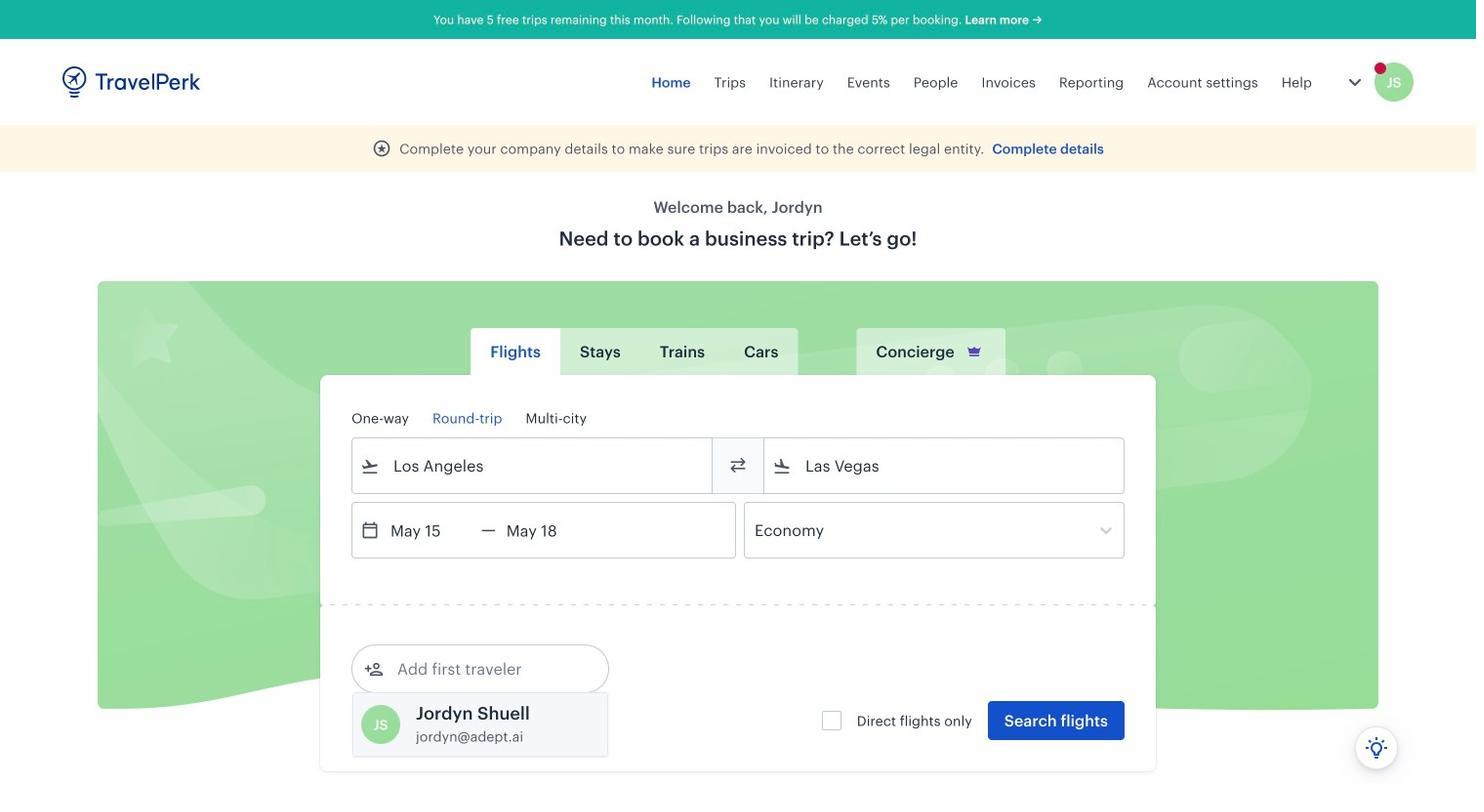 Task type: describe. For each thing, give the bounding box(es) containing it.
To search field
[[792, 450, 1099, 481]]

Depart text field
[[380, 503, 481, 558]]

Return text field
[[496, 503, 598, 558]]



Task type: locate. For each thing, give the bounding box(es) containing it.
Add first traveler search field
[[384, 653, 587, 685]]

From search field
[[380, 450, 687, 481]]



